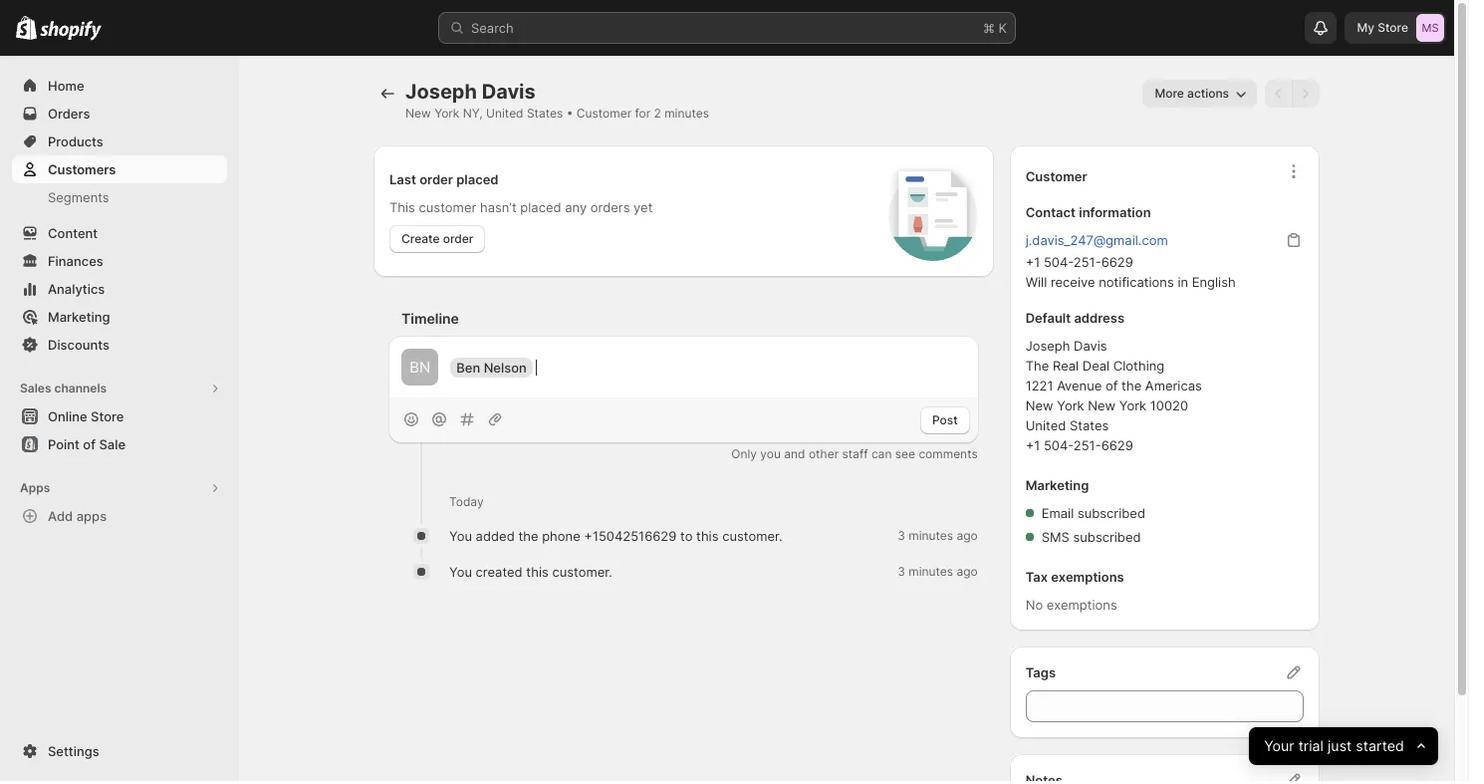 Task type: locate. For each thing, give the bounding box(es) containing it.
2 504- from the top
[[1044, 437, 1074, 453]]

trial
[[1299, 737, 1324, 755]]

created
[[476, 564, 523, 580]]

1 vertical spatial exemptions
[[1047, 597, 1118, 613]]

customer up contact
[[1026, 168, 1088, 184]]

0 horizontal spatial new
[[406, 106, 431, 121]]

marketing up email at right
[[1026, 477, 1089, 493]]

0 vertical spatial 6629
[[1102, 254, 1134, 270]]

1 vertical spatial states
[[1070, 418, 1109, 433]]

order down customer
[[443, 231, 474, 246]]

0 vertical spatial exemptions
[[1052, 569, 1125, 585]]

davis up deal at the right top of page
[[1074, 338, 1108, 354]]

phone
[[542, 528, 581, 544]]

subscribed down email subscribed
[[1074, 529, 1142, 545]]

customer inside joseph davis new york ny, united states • customer for 2 minutes
[[577, 106, 632, 121]]

york
[[435, 106, 460, 121], [1058, 398, 1085, 414], [1120, 398, 1147, 414]]

1 vertical spatial of
[[83, 436, 96, 452]]

1 3 from the top
[[898, 528, 906, 543]]

0 vertical spatial 251-
[[1074, 254, 1102, 270]]

see
[[896, 447, 916, 462]]

apps button
[[12, 474, 227, 502]]

content link
[[12, 219, 227, 247]]

0 vertical spatial customer
[[577, 106, 632, 121]]

2 6629 from the top
[[1102, 437, 1134, 453]]

2 horizontal spatial york
[[1120, 398, 1147, 414]]

marketing up discounts at top left
[[48, 309, 110, 325]]

subscribed for sms subscribed
[[1074, 529, 1142, 545]]

1 horizontal spatial joseph
[[1026, 338, 1071, 354]]

joseph up the
[[1026, 338, 1071, 354]]

1 horizontal spatial of
[[1106, 378, 1119, 394]]

exemptions down 'tax exemptions'
[[1047, 597, 1118, 613]]

3 minutes ago left tax at the bottom of the page
[[898, 564, 978, 579]]

+15042516629
[[584, 528, 677, 544]]

1 vertical spatial joseph
[[1026, 338, 1071, 354]]

davis
[[482, 80, 536, 104], [1074, 338, 1108, 354]]

1 vertical spatial subscribed
[[1074, 529, 1142, 545]]

finances link
[[12, 247, 227, 275]]

3 minutes ago for you added the phone +15042516629 to this customer.
[[898, 528, 978, 543]]

marketing
[[48, 309, 110, 325], [1026, 477, 1089, 493]]

create order button
[[390, 225, 486, 253]]

1 horizontal spatial states
[[1070, 418, 1109, 433]]

1 vertical spatial 504-
[[1044, 437, 1074, 453]]

251- down avenue
[[1074, 437, 1102, 453]]

1 vertical spatial customer.
[[552, 564, 613, 580]]

online store
[[48, 409, 124, 425]]

states left •
[[527, 106, 563, 121]]

1 vertical spatial you
[[449, 564, 472, 580]]

3 minutes ago down 'comments' at the right bottom of page
[[898, 528, 978, 543]]

1 horizontal spatial marketing
[[1026, 477, 1089, 493]]

email
[[1042, 505, 1075, 521]]

joseph up 'ny,'
[[406, 80, 477, 104]]

new
[[406, 106, 431, 121], [1026, 398, 1054, 414], [1088, 398, 1116, 414]]

1 6629 from the top
[[1102, 254, 1134, 270]]

1 horizontal spatial placed
[[521, 199, 562, 215]]

no
[[1026, 597, 1044, 613]]

1 horizontal spatial store
[[1378, 20, 1409, 35]]

0 horizontal spatial york
[[435, 106, 460, 121]]

⌘
[[984, 20, 995, 36]]

store right my at the top right
[[1378, 20, 1409, 35]]

0 vertical spatial ago
[[957, 528, 978, 543]]

the
[[1122, 378, 1142, 394], [519, 528, 539, 544]]

1 vertical spatial davis
[[1074, 338, 1108, 354]]

new inside joseph davis new york ny, united states • customer for 2 minutes
[[406, 106, 431, 121]]

251-
[[1074, 254, 1102, 270], [1074, 437, 1102, 453]]

home link
[[12, 72, 227, 100]]

states inside joseph davis new york ny, united states • customer for 2 minutes
[[527, 106, 563, 121]]

0 vertical spatial customer.
[[723, 528, 783, 544]]

order for last
[[420, 171, 453, 187]]

more actions button
[[1143, 80, 1258, 108]]

ago down 'comments' at the right bottom of page
[[957, 528, 978, 543]]

this
[[697, 528, 719, 544], [526, 564, 549, 580]]

store up the sale on the left of the page
[[91, 409, 124, 425]]

0 vertical spatial united
[[486, 106, 524, 121]]

united inside joseph davis the real deal clothing 1221 avenue of the americas new york new york 10020 united states +1 504-251-6629
[[1026, 418, 1067, 433]]

0 vertical spatial store
[[1378, 20, 1409, 35]]

2 ago from the top
[[957, 564, 978, 579]]

0 vertical spatial +1
[[1026, 254, 1041, 270]]

+1 down 1221
[[1026, 437, 1041, 453]]

1 vertical spatial the
[[519, 528, 539, 544]]

york down avenue
[[1058, 398, 1085, 414]]

sms
[[1042, 529, 1070, 545]]

previous image
[[1270, 84, 1290, 104]]

order
[[420, 171, 453, 187], [443, 231, 474, 246]]

0 vertical spatial marketing
[[48, 309, 110, 325]]

0 vertical spatial the
[[1122, 378, 1142, 394]]

subscribed up sms subscribed
[[1078, 505, 1146, 521]]

customer. down phone
[[552, 564, 613, 580]]

customer right •
[[577, 106, 632, 121]]

1 504- from the top
[[1044, 254, 1074, 270]]

this right to on the bottom left
[[697, 528, 719, 544]]

2 3 minutes ago from the top
[[898, 564, 978, 579]]

joseph
[[406, 80, 477, 104], [1026, 338, 1071, 354]]

york inside joseph davis new york ny, united states • customer for 2 minutes
[[435, 106, 460, 121]]

0 vertical spatial joseph
[[406, 80, 477, 104]]

6629 down avenue
[[1102, 437, 1134, 453]]

point of sale button
[[0, 431, 239, 458]]

states inside joseph davis the real deal clothing 1221 avenue of the americas new york new york 10020 united states +1 504-251-6629
[[1070, 418, 1109, 433]]

customer.
[[723, 528, 783, 544], [552, 564, 613, 580]]

1 vertical spatial +1
[[1026, 437, 1041, 453]]

0 horizontal spatial of
[[83, 436, 96, 452]]

shopify image
[[40, 21, 102, 41]]

504- up receive at the right top of the page
[[1044, 254, 1074, 270]]

2 you from the top
[[449, 564, 472, 580]]

placed left any
[[521, 199, 562, 215]]

0 vertical spatial davis
[[482, 80, 536, 104]]

order for create
[[443, 231, 474, 246]]

my store image
[[1417, 14, 1445, 42]]

online
[[48, 409, 87, 425]]

order up customer
[[420, 171, 453, 187]]

0 horizontal spatial customer
[[577, 106, 632, 121]]

1 vertical spatial 251-
[[1074, 437, 1102, 453]]

1 vertical spatial 6629
[[1102, 437, 1134, 453]]

joseph inside joseph davis new york ny, united states • customer for 2 minutes
[[406, 80, 477, 104]]

you added the phone +15042516629 to this customer.
[[449, 528, 783, 544]]

information
[[1079, 204, 1152, 220]]

minutes inside joseph davis new york ny, united states • customer for 2 minutes
[[665, 106, 710, 121]]

email subscribed
[[1042, 505, 1146, 521]]

ago for you added the phone +15042516629 to this customer.
[[957, 528, 978, 543]]

0 horizontal spatial united
[[486, 106, 524, 121]]

1 vertical spatial order
[[443, 231, 474, 246]]

no exemptions
[[1026, 597, 1118, 613]]

ago for you created this customer.
[[957, 564, 978, 579]]

davis up 'ny,'
[[482, 80, 536, 104]]

1 vertical spatial 3 minutes ago
[[898, 564, 978, 579]]

1 horizontal spatial davis
[[1074, 338, 1108, 354]]

search
[[471, 20, 514, 36]]

1 vertical spatial 3
[[898, 564, 906, 579]]

shopify image
[[16, 16, 37, 40]]

analytics link
[[12, 275, 227, 303]]

1 vertical spatial ago
[[957, 564, 978, 579]]

0 vertical spatial 504-
[[1044, 254, 1074, 270]]

0 horizontal spatial customer.
[[552, 564, 613, 580]]

1 ago from the top
[[957, 528, 978, 543]]

the down clothing
[[1122, 378, 1142, 394]]

york left 10020
[[1120, 398, 1147, 414]]

ny,
[[463, 106, 483, 121]]

6629 inside joseph davis the real deal clothing 1221 avenue of the americas new york new york 10020 united states +1 504-251-6629
[[1102, 437, 1134, 453]]

create
[[402, 231, 440, 246]]

1 vertical spatial customer
[[1026, 168, 1088, 184]]

marketing inside "link"
[[48, 309, 110, 325]]

1 horizontal spatial united
[[1026, 418, 1067, 433]]

504-
[[1044, 254, 1074, 270], [1044, 437, 1074, 453]]

1 you from the top
[[449, 528, 472, 544]]

Leave a comment... text field
[[451, 357, 966, 377]]

the
[[1026, 358, 1050, 374]]

+1 up will
[[1026, 254, 1041, 270]]

customer
[[577, 106, 632, 121], [1026, 168, 1088, 184]]

new down 1221
[[1026, 398, 1054, 414]]

receive
[[1051, 274, 1096, 290]]

united right 'ny,'
[[486, 106, 524, 121]]

1 horizontal spatial customer
[[1026, 168, 1088, 184]]

1 vertical spatial store
[[91, 409, 124, 425]]

3
[[898, 528, 906, 543], [898, 564, 906, 579]]

2 3 from the top
[[898, 564, 906, 579]]

1 vertical spatial this
[[526, 564, 549, 580]]

you left created
[[449, 564, 472, 580]]

1 vertical spatial marketing
[[1026, 477, 1089, 493]]

new down avenue
[[1088, 398, 1116, 414]]

create order
[[402, 231, 474, 246]]

online store link
[[12, 403, 227, 431]]

will
[[1026, 274, 1048, 290]]

1 horizontal spatial customer.
[[723, 528, 783, 544]]

0 vertical spatial placed
[[457, 171, 499, 187]]

davis inside joseph davis new york ny, united states • customer for 2 minutes
[[482, 80, 536, 104]]

0 vertical spatial of
[[1106, 378, 1119, 394]]

address
[[1075, 310, 1125, 326]]

+1 inside +1 504-251-6629 will receive notifications in english
[[1026, 254, 1041, 270]]

the left phone
[[519, 528, 539, 544]]

1 vertical spatial united
[[1026, 418, 1067, 433]]

6629 up the notifications
[[1102, 254, 1134, 270]]

1 +1 from the top
[[1026, 254, 1041, 270]]

orders link
[[12, 100, 227, 128]]

0 vertical spatial 3
[[898, 528, 906, 543]]

nelson
[[484, 359, 527, 375]]

1 horizontal spatial this
[[697, 528, 719, 544]]

0 vertical spatial 3 minutes ago
[[898, 528, 978, 543]]

of
[[1106, 378, 1119, 394], [83, 436, 96, 452]]

of inside joseph davis the real deal clothing 1221 avenue of the americas new york new york 10020 united states +1 504-251-6629
[[1106, 378, 1119, 394]]

0 horizontal spatial the
[[519, 528, 539, 544]]

ago left tax at the bottom of the page
[[957, 564, 978, 579]]

joseph for joseph davis new york ny, united states • customer for 2 minutes
[[406, 80, 477, 104]]

0 horizontal spatial davis
[[482, 80, 536, 104]]

None text field
[[1026, 691, 1304, 722]]

and
[[785, 447, 806, 462]]

order inside button
[[443, 231, 474, 246]]

placed
[[457, 171, 499, 187], [521, 199, 562, 215]]

exemptions up no exemptions at the right of page
[[1052, 569, 1125, 585]]

2 +1 from the top
[[1026, 437, 1041, 453]]

store inside button
[[91, 409, 124, 425]]

davis inside joseph davis the real deal clothing 1221 avenue of the americas new york new york 10020 united states +1 504-251-6629
[[1074, 338, 1108, 354]]

york left 'ny,'
[[435, 106, 460, 121]]

customer. right to on the bottom left
[[723, 528, 783, 544]]

you
[[449, 528, 472, 544], [449, 564, 472, 580]]

joseph inside joseph davis the real deal clothing 1221 avenue of the americas new york new york 10020 united states +1 504-251-6629
[[1026, 338, 1071, 354]]

point of sale
[[48, 436, 126, 452]]

clothing
[[1114, 358, 1165, 374]]

1 3 minutes ago from the top
[[898, 528, 978, 543]]

0 vertical spatial states
[[527, 106, 563, 121]]

of inside point of sale link
[[83, 436, 96, 452]]

united down 1221
[[1026, 418, 1067, 433]]

minutes
[[665, 106, 710, 121], [909, 528, 954, 543], [909, 564, 954, 579]]

1 horizontal spatial the
[[1122, 378, 1142, 394]]

+1 504-251-6629 will receive notifications in english
[[1026, 254, 1236, 290]]

states down avenue
[[1070, 418, 1109, 433]]

of left the sale on the left of the page
[[83, 436, 96, 452]]

0 vertical spatial you
[[449, 528, 472, 544]]

actions
[[1188, 86, 1230, 101]]

504- down 1221
[[1044, 437, 1074, 453]]

1 251- from the top
[[1074, 254, 1102, 270]]

avatar with initials b n image
[[402, 349, 439, 386]]

new left 'ny,'
[[406, 106, 431, 121]]

251- down j.davis_247@gmail.com
[[1074, 254, 1102, 270]]

2 251- from the top
[[1074, 437, 1102, 453]]

0 vertical spatial minutes
[[665, 106, 710, 121]]

0 horizontal spatial states
[[527, 106, 563, 121]]

subscribed
[[1078, 505, 1146, 521], [1074, 529, 1142, 545]]

this right created
[[526, 564, 549, 580]]

0 horizontal spatial marketing
[[48, 309, 110, 325]]

placed up hasn't
[[457, 171, 499, 187]]

504- inside joseph davis the real deal clothing 1221 avenue of the americas new york new york 10020 united states +1 504-251-6629
[[1044, 437, 1074, 453]]

joseph for joseph davis the real deal clothing 1221 avenue of the americas new york new york 10020 united states +1 504-251-6629
[[1026, 338, 1071, 354]]

of down deal at the right top of page
[[1106, 378, 1119, 394]]

you left added
[[449, 528, 472, 544]]

add
[[48, 508, 73, 524]]

can
[[872, 447, 892, 462]]

2 vertical spatial minutes
[[909, 564, 954, 579]]

0 vertical spatial order
[[420, 171, 453, 187]]

products link
[[12, 128, 227, 155]]

1 vertical spatial minutes
[[909, 528, 954, 543]]

0 vertical spatial subscribed
[[1078, 505, 1146, 521]]

0 horizontal spatial store
[[91, 409, 124, 425]]

tax exemptions
[[1026, 569, 1125, 585]]

this
[[390, 199, 415, 215]]

0 horizontal spatial placed
[[457, 171, 499, 187]]

exemptions for no exemptions
[[1047, 597, 1118, 613]]

0 horizontal spatial joseph
[[406, 80, 477, 104]]

to
[[681, 528, 693, 544]]

states
[[527, 106, 563, 121], [1070, 418, 1109, 433]]



Task type: describe. For each thing, give the bounding box(es) containing it.
default
[[1026, 310, 1071, 326]]

post
[[933, 412, 958, 427]]

yet
[[634, 199, 653, 215]]

store for online store
[[91, 409, 124, 425]]

sale
[[99, 436, 126, 452]]

products
[[48, 134, 103, 149]]

today
[[449, 495, 484, 510]]

your trial just started button
[[1249, 727, 1439, 765]]

•
[[567, 106, 573, 121]]

real
[[1053, 358, 1079, 374]]

orders
[[48, 106, 90, 122]]

your trial just started
[[1265, 737, 1405, 755]]

ben
[[457, 359, 481, 375]]

0 horizontal spatial this
[[526, 564, 549, 580]]

davis for joseph davis new york ny, united states • customer for 2 minutes
[[482, 80, 536, 104]]

6629 inside +1 504-251-6629 will receive notifications in english
[[1102, 254, 1134, 270]]

1221
[[1026, 378, 1054, 394]]

settings link
[[12, 737, 227, 765]]

customers
[[48, 161, 116, 177]]

default address
[[1026, 310, 1125, 326]]

tax
[[1026, 569, 1048, 585]]

my store
[[1358, 20, 1409, 35]]

you for you added the phone +15042516629 to this customer.
[[449, 528, 472, 544]]

other
[[809, 447, 839, 462]]

subscribed for email subscribed
[[1078, 505, 1146, 521]]

3 for you created this customer.
[[898, 564, 906, 579]]

discounts link
[[12, 331, 227, 359]]

segments link
[[12, 183, 227, 211]]

2
[[654, 106, 661, 121]]

3 for you added the phone +15042516629 to this customer.
[[898, 528, 906, 543]]

1 vertical spatial placed
[[521, 199, 562, 215]]

251- inside joseph davis the real deal clothing 1221 avenue of the americas new york new york 10020 united states +1 504-251-6629
[[1074, 437, 1102, 453]]

marketing link
[[12, 303, 227, 331]]

this customer hasn't placed any orders yet
[[390, 199, 653, 215]]

more
[[1155, 86, 1185, 101]]

davis for joseph davis the real deal clothing 1221 avenue of the americas new york new york 10020 united states +1 504-251-6629
[[1074, 338, 1108, 354]]

settings
[[48, 743, 99, 759]]

any
[[565, 199, 587, 215]]

apps
[[76, 508, 107, 524]]

sales channels
[[20, 381, 107, 396]]

joseph davis new york ny, united states • customer for 2 minutes
[[406, 80, 710, 121]]

online store button
[[0, 403, 239, 431]]

contact
[[1026, 204, 1076, 220]]

exemptions for tax exemptions
[[1052, 569, 1125, 585]]

customers link
[[12, 155, 227, 183]]

timeline
[[402, 310, 459, 327]]

j.davis_247@gmail.com button
[[1014, 226, 1181, 254]]

you
[[761, 447, 781, 462]]

sales
[[20, 381, 51, 396]]

point of sale link
[[12, 431, 227, 458]]

1 horizontal spatial york
[[1058, 398, 1085, 414]]

in
[[1178, 274, 1189, 290]]

for
[[635, 106, 651, 121]]

notifications
[[1099, 274, 1175, 290]]

united inside joseph davis new york ny, united states • customer for 2 minutes
[[486, 106, 524, 121]]

americas
[[1146, 378, 1203, 394]]

only
[[732, 447, 757, 462]]

the inside joseph davis the real deal clothing 1221 avenue of the americas new york new york 10020 united states +1 504-251-6629
[[1122, 378, 1142, 394]]

next image
[[1296, 84, 1316, 104]]

minutes for you created this customer.
[[909, 564, 954, 579]]

finances
[[48, 253, 103, 269]]

add apps button
[[12, 502, 227, 530]]

joseph davis the real deal clothing 1221 avenue of the americas new york new york 10020 united states +1 504-251-6629
[[1026, 338, 1203, 453]]

ben nelson
[[457, 359, 527, 375]]

sales channels button
[[12, 375, 227, 403]]

my
[[1358, 20, 1375, 35]]

3 minutes ago for you created this customer.
[[898, 564, 978, 579]]

hasn't
[[480, 199, 517, 215]]

minutes for you added the phone +15042516629 to this customer.
[[909, 528, 954, 543]]

channels
[[54, 381, 107, 396]]

2 horizontal spatial new
[[1088, 398, 1116, 414]]

251- inside +1 504-251-6629 will receive notifications in english
[[1074, 254, 1102, 270]]

0 vertical spatial this
[[697, 528, 719, 544]]

j.davis_247@gmail.com
[[1026, 232, 1169, 248]]

home
[[48, 78, 84, 94]]

added
[[476, 528, 515, 544]]

orders
[[591, 199, 630, 215]]

last order placed
[[390, 171, 499, 187]]

customer
[[419, 199, 477, 215]]

tags
[[1026, 665, 1056, 681]]

10020
[[1151, 398, 1189, 414]]

you for you created this customer.
[[449, 564, 472, 580]]

504- inside +1 504-251-6629 will receive notifications in english
[[1044, 254, 1074, 270]]

point
[[48, 436, 80, 452]]

just
[[1328, 737, 1352, 755]]

apps
[[20, 480, 50, 495]]

only you and other staff can see comments
[[732, 447, 978, 462]]

1 horizontal spatial new
[[1026, 398, 1054, 414]]

analytics
[[48, 281, 105, 297]]

started
[[1356, 737, 1405, 755]]

avenue
[[1057, 378, 1102, 394]]

more actions
[[1155, 86, 1230, 101]]

content
[[48, 225, 98, 241]]

staff
[[843, 447, 869, 462]]

store for my store
[[1378, 20, 1409, 35]]

last
[[390, 171, 416, 187]]

+1 inside joseph davis the real deal clothing 1221 avenue of the americas new york new york 10020 united states +1 504-251-6629
[[1026, 437, 1041, 453]]



